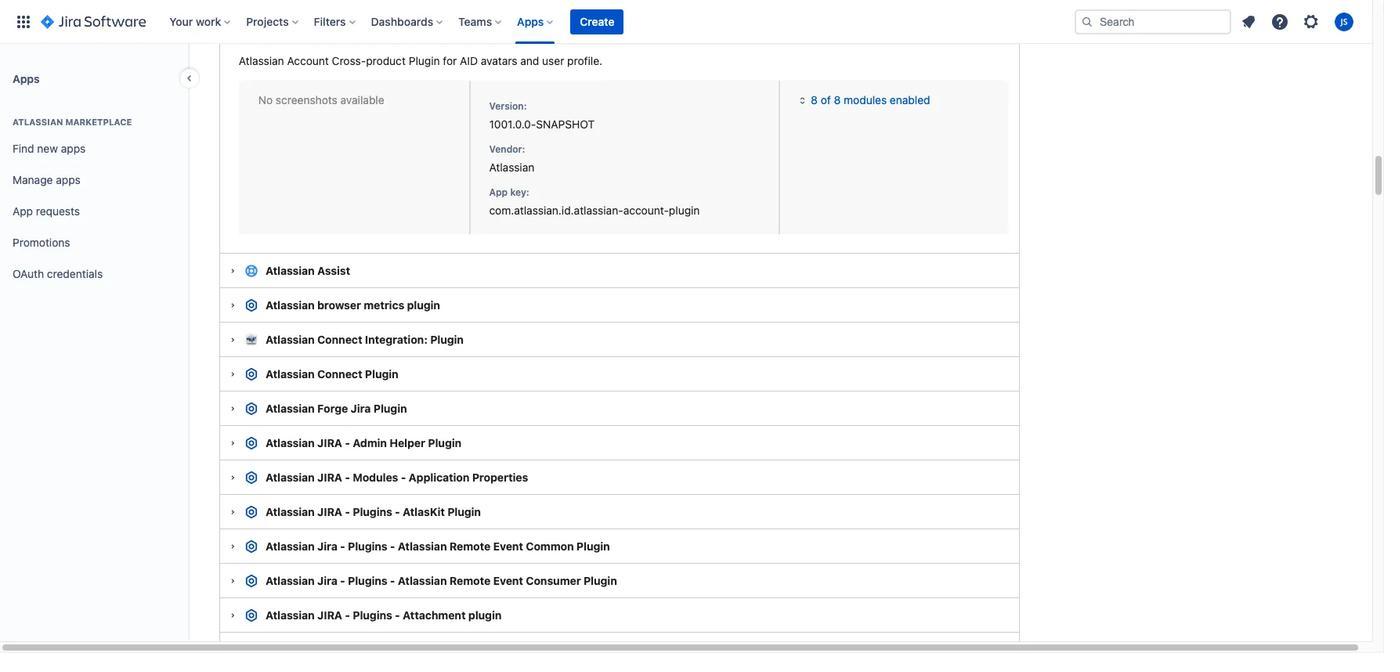 Task type: describe. For each thing, give the bounding box(es) containing it.
remote for common
[[450, 540, 491, 553]]

atlassian for atlassian assist
[[266, 264, 315, 278]]

find new apps link
[[6, 133, 182, 165]]

plugin up product
[[365, 22, 398, 35]]

your
[[169, 15, 193, 28]]

atlassian marketplace
[[13, 117, 132, 127]]

atlaskit
[[403, 506, 445, 519]]

your work button
[[165, 9, 237, 34]]

find
[[13, 142, 34, 155]]

apps inside popup button
[[517, 15, 544, 28]]

atlassian jira - plugins - atlassian remote event common plugin
[[266, 540, 610, 553]]

find new apps
[[13, 142, 86, 155]]

snapshot
[[536, 117, 595, 131]]

common
[[526, 540, 574, 553]]

manage apps link
[[6, 165, 182, 196]]

your work
[[169, 15, 221, 28]]

atlassian marketplace group
[[6, 100, 182, 295]]

new
[[37, 142, 58, 155]]

remote for consumer
[[450, 575, 491, 588]]

plugin inside the app key: com.atlassian.id.atlassian-account-plugin
[[669, 204, 700, 217]]

plugins for atlassian jira - plugins - atlassian remote event common plugin
[[348, 540, 388, 553]]

work
[[196, 15, 221, 28]]

no screenshots available
[[258, 93, 385, 106]]

admin
[[353, 437, 387, 450]]

marketplace
[[65, 117, 132, 127]]

atlassian jira - modules - application properties
[[266, 471, 528, 484]]

event for common
[[493, 540, 524, 553]]

Search field
[[1075, 9, 1232, 34]]

aid
[[460, 54, 478, 67]]

avatars
[[481, 54, 518, 67]]

atlassian forge jira plugin
[[266, 402, 407, 416]]

banner containing your work
[[0, 0, 1373, 44]]

user
[[543, 54, 565, 67]]

jira for atlassian jira - admin helper plugin
[[317, 437, 342, 450]]

assist
[[317, 264, 350, 278]]

notifications image
[[1240, 12, 1259, 31]]

application
[[409, 471, 470, 484]]

apps button
[[513, 9, 560, 34]]

atlassian for atlassian browser metrics plugin
[[266, 299, 315, 312]]

1 8 from the left
[[811, 93, 818, 106]]

jira for atlassian jira - plugins - atlassian remote event consumer plugin
[[317, 575, 338, 588]]

projects
[[246, 15, 289, 28]]

teams
[[459, 15, 492, 28]]

version:
[[489, 100, 527, 112]]

helper
[[390, 437, 426, 450]]

promotions
[[13, 236, 70, 249]]

oauth credentials
[[13, 267, 103, 280]]

plugin down integration:
[[365, 368, 399, 381]]

browser
[[317, 299, 361, 312]]

0 horizontal spatial apps
[[13, 72, 40, 85]]

teams button
[[454, 9, 508, 34]]

requests
[[36, 204, 80, 218]]

plugins for atlassian jira - plugins - atlassian remote event consumer plugin
[[348, 575, 388, 588]]

filters
[[314, 15, 346, 28]]

plugin up application
[[428, 437, 462, 450]]

account-
[[624, 204, 669, 217]]

atlassian for atlassian jira - modules - application properties
[[266, 471, 315, 484]]

jira for atlassian jira - modules - application properties
[[317, 471, 342, 484]]

plugin up helper
[[374, 402, 407, 416]]

atlassian assist
[[266, 264, 350, 278]]

app key: com.atlassian.id.atlassian-account-plugin
[[489, 186, 700, 217]]

manage
[[13, 173, 53, 186]]

modules
[[353, 471, 398, 484]]

appswitcher icon image
[[14, 12, 33, 31]]

screenshots
[[276, 93, 338, 106]]

plugins for atlassian jira - plugins - attachment plugin
[[353, 609, 392, 622]]

jira for atlassian jira - plugins - atlaskit plugin
[[317, 506, 342, 519]]

atlassian for atlassian marketplace
[[13, 117, 63, 127]]

dashboards
[[371, 15, 434, 28]]

atlassian connect plugin
[[266, 368, 399, 381]]



Task type: vqa. For each thing, say whether or not it's contained in the screenshot.
com.atlassian.id.atlassian-
yes



Task type: locate. For each thing, give the bounding box(es) containing it.
manage apps
[[13, 173, 81, 186]]

app left key:
[[489, 186, 508, 198]]

jira up atlassian jira - plugins - attachment plugin
[[317, 575, 338, 588]]

search image
[[1082, 15, 1094, 28]]

credentials
[[47, 267, 103, 280]]

apps
[[517, 15, 544, 28], [13, 72, 40, 85]]

app requests
[[13, 204, 80, 218]]

plugins up atlassian jira - plugins - attachment plugin
[[348, 575, 388, 588]]

plugins down atlassian jira - plugins - atlaskit plugin at the bottom left of the page
[[348, 540, 388, 553]]

atlassian account plugin
[[266, 22, 398, 35]]

create button
[[571, 9, 624, 34]]

0 vertical spatial remote
[[450, 540, 491, 553]]

remote up "atlassian jira - plugins - atlassian remote event consumer plugin" at the bottom left
[[450, 540, 491, 553]]

vendor: atlassian
[[489, 143, 535, 174]]

1 vertical spatial remote
[[450, 575, 491, 588]]

metrics
[[364, 299, 405, 312]]

8
[[811, 93, 818, 106], [834, 93, 841, 106]]

atlassian for atlassian jira - plugins - atlassian remote event consumer plugin
[[266, 575, 315, 588]]

0 vertical spatial apps
[[517, 15, 544, 28]]

2 8 from the left
[[834, 93, 841, 106]]

atlassian for atlassian jira - plugins - attachment plugin
[[266, 609, 315, 622]]

1 horizontal spatial app
[[489, 186, 508, 198]]

1 vertical spatial apps
[[56, 173, 81, 186]]

atlassian jira - plugins - atlaskit plugin
[[266, 506, 481, 519]]

1 vertical spatial apps
[[13, 72, 40, 85]]

apps inside "link"
[[56, 173, 81, 186]]

available
[[341, 93, 385, 106]]

promotions link
[[6, 227, 182, 259]]

1 vertical spatial connect
[[317, 368, 363, 381]]

jira right forge
[[351, 402, 371, 416]]

vendor:
[[489, 143, 526, 155]]

atlassian connect integration: plugin
[[266, 333, 464, 347]]

plugins
[[353, 506, 392, 519], [348, 540, 388, 553], [348, 575, 388, 588], [353, 609, 392, 622]]

for
[[443, 54, 457, 67]]

0 vertical spatial event
[[493, 540, 524, 553]]

8 of 8 modules enabled
[[811, 93, 931, 106]]

integration:
[[365, 333, 428, 347]]

1 vertical spatial plugin
[[407, 299, 440, 312]]

plugin right integration:
[[430, 333, 464, 347]]

2 connect from the top
[[317, 368, 363, 381]]

apps
[[61, 142, 86, 155], [56, 173, 81, 186]]

1 vertical spatial account
[[287, 54, 329, 67]]

1 vertical spatial jira
[[317, 540, 338, 553]]

0 vertical spatial plugin
[[669, 204, 700, 217]]

plugins for atlassian jira - plugins - atlaskit plugin
[[353, 506, 392, 519]]

1 connect from the top
[[317, 333, 363, 347]]

2 jira from the top
[[317, 471, 342, 484]]

account for plugin
[[317, 22, 362, 35]]

banner
[[0, 0, 1373, 44]]

8 of 8 modules enabled link
[[797, 93, 931, 106]]

oauth credentials link
[[6, 259, 182, 290]]

atlassian jira - plugins - attachment plugin
[[266, 609, 502, 622]]

account up 'screenshots'
[[287, 54, 329, 67]]

enabled
[[890, 93, 931, 106]]

8 right of
[[834, 93, 841, 106]]

connect for plugin
[[317, 368, 363, 381]]

apps up 'and'
[[517, 15, 544, 28]]

1 jira from the top
[[317, 437, 342, 450]]

1 event from the top
[[493, 540, 524, 553]]

plugin
[[365, 22, 398, 35], [409, 54, 440, 67], [430, 333, 464, 347], [365, 368, 399, 381], [374, 402, 407, 416], [428, 437, 462, 450], [448, 506, 481, 519], [577, 540, 610, 553], [584, 575, 617, 588]]

atlassian for atlassian connect plugin
[[266, 368, 315, 381]]

oauth
[[13, 267, 44, 280]]

2 horizontal spatial plugin
[[669, 204, 700, 217]]

profile.
[[568, 54, 603, 67]]

event left consumer
[[493, 575, 524, 588]]

jira for atlassian jira - plugins - attachment plugin
[[317, 609, 342, 622]]

atlassian for atlassian account plugin
[[266, 22, 315, 35]]

connect up atlassian forge jira plugin
[[317, 368, 363, 381]]

1 vertical spatial app
[[13, 204, 33, 218]]

no
[[258, 93, 273, 106]]

plugin
[[669, 204, 700, 217], [407, 299, 440, 312], [469, 609, 502, 622]]

product
[[366, 54, 406, 67]]

plugin right the common
[[577, 540, 610, 553]]

plugin right atlaskit
[[448, 506, 481, 519]]

apps down appswitcher icon
[[13, 72, 40, 85]]

atlassian browser metrics plugin
[[266, 299, 440, 312]]

0 vertical spatial account
[[317, 22, 362, 35]]

apps inside 'link'
[[61, 142, 86, 155]]

create
[[580, 15, 615, 28]]

jira for atlassian jira - plugins - atlassian remote event common plugin
[[317, 540, 338, 553]]

atlassian link
[[489, 160, 535, 174]]

attachment
[[403, 609, 466, 622]]

apps right new
[[61, 142, 86, 155]]

plugin left for at the left of page
[[409, 54, 440, 67]]

filters button
[[309, 9, 362, 34]]

atlassian inside group
[[13, 117, 63, 127]]

projects button
[[242, 9, 305, 34]]

remote
[[450, 540, 491, 553], [450, 575, 491, 588]]

8 left of
[[811, 93, 818, 106]]

app requests link
[[6, 196, 182, 227]]

2 event from the top
[[493, 575, 524, 588]]

com.atlassian.id.atlassian-
[[489, 204, 624, 217]]

atlassian for atlassian account cross-product plugin for aid avatars and user profile.
[[239, 54, 284, 67]]

your profile and settings image
[[1336, 12, 1354, 31]]

app
[[489, 186, 508, 198], [13, 204, 33, 218]]

-
[[345, 437, 350, 450], [345, 471, 350, 484], [401, 471, 406, 484], [345, 506, 350, 519], [395, 506, 400, 519], [340, 540, 345, 553], [390, 540, 395, 553], [340, 575, 345, 588], [390, 575, 395, 588], [345, 609, 350, 622], [395, 609, 400, 622]]

jira down atlassian jira - plugins - atlaskit plugin at the bottom left of the page
[[317, 540, 338, 553]]

modules
[[844, 93, 887, 106]]

0 vertical spatial apps
[[61, 142, 86, 155]]

2 vertical spatial jira
[[317, 575, 338, 588]]

key:
[[511, 186, 530, 198]]

event left the common
[[493, 540, 524, 553]]

plugins left attachment
[[353, 609, 392, 622]]

connect down browser
[[317, 333, 363, 347]]

atlassian for atlassian jira - plugins - atlassian remote event common plugin
[[266, 540, 315, 553]]

0 horizontal spatial plugin
[[407, 299, 440, 312]]

apps up requests
[[56, 173, 81, 186]]

1 horizontal spatial apps
[[517, 15, 544, 28]]

atlassian for atlassian connect integration: plugin
[[266, 333, 315, 347]]

primary element
[[9, 0, 1075, 44]]

0 horizontal spatial app
[[13, 204, 33, 218]]

dashboards button
[[366, 9, 449, 34]]

help image
[[1271, 12, 1290, 31]]

of
[[821, 93, 831, 106]]

atlassian for atlassian jira - plugins - atlaskit plugin
[[266, 506, 315, 519]]

atlassian
[[266, 22, 315, 35], [239, 54, 284, 67], [13, 117, 63, 127], [489, 160, 535, 174], [266, 264, 315, 278], [266, 299, 315, 312], [266, 333, 315, 347], [266, 368, 315, 381], [266, 402, 315, 416], [266, 437, 315, 450], [266, 471, 315, 484], [266, 506, 315, 519], [266, 540, 315, 553], [398, 540, 447, 553], [266, 575, 315, 588], [398, 575, 447, 588], [266, 609, 315, 622]]

forge
[[317, 402, 348, 416]]

4 jira from the top
[[317, 609, 342, 622]]

jira software image
[[41, 12, 146, 31], [41, 12, 146, 31]]

account up cross-
[[317, 22, 362, 35]]

event for consumer
[[493, 575, 524, 588]]

atlassian for atlassian forge jira plugin
[[266, 402, 315, 416]]

1001.0.0-
[[489, 117, 536, 131]]

app down manage
[[13, 204, 33, 218]]

2 remote from the top
[[450, 575, 491, 588]]

1 horizontal spatial plugin
[[469, 609, 502, 622]]

app for app requests
[[13, 204, 33, 218]]

0 vertical spatial jira
[[351, 402, 371, 416]]

plugin right consumer
[[584, 575, 617, 588]]

2 vertical spatial plugin
[[469, 609, 502, 622]]

app inside the app key: com.atlassian.id.atlassian-account-plugin
[[489, 186, 508, 198]]

jira
[[317, 437, 342, 450], [317, 471, 342, 484], [317, 506, 342, 519], [317, 609, 342, 622]]

atlassian for atlassian jira - admin helper plugin
[[266, 437, 315, 450]]

1 vertical spatial event
[[493, 575, 524, 588]]

properties
[[472, 471, 528, 484]]

event
[[493, 540, 524, 553], [493, 575, 524, 588]]

1 remote from the top
[[450, 540, 491, 553]]

3 jira from the top
[[317, 506, 342, 519]]

version: 1001.0.0-snapshot
[[489, 100, 595, 131]]

atlassian account cross-product plugin for aid avatars and user profile.
[[239, 54, 603, 67]]

atlassian jira - admin helper plugin
[[266, 437, 462, 450]]

connect for integration:
[[317, 333, 363, 347]]

connect
[[317, 333, 363, 347], [317, 368, 363, 381]]

account for cross-
[[287, 54, 329, 67]]

remote down atlassian jira - plugins - atlassian remote event common plugin
[[450, 575, 491, 588]]

1 horizontal spatial 8
[[834, 93, 841, 106]]

app inside atlassian marketplace group
[[13, 204, 33, 218]]

app for app key: com.atlassian.id.atlassian-account-plugin
[[489, 186, 508, 198]]

account
[[317, 22, 362, 35], [287, 54, 329, 67]]

jira
[[351, 402, 371, 416], [317, 540, 338, 553], [317, 575, 338, 588]]

0 vertical spatial app
[[489, 186, 508, 198]]

and
[[521, 54, 540, 67]]

cross-
[[332, 54, 366, 67]]

consumer
[[526, 575, 581, 588]]

0 horizontal spatial 8
[[811, 93, 818, 106]]

atlassian jira - plugins - atlassian remote event consumer plugin
[[266, 575, 617, 588]]

0 vertical spatial connect
[[317, 333, 363, 347]]

plugins down modules
[[353, 506, 392, 519]]

settings image
[[1303, 12, 1321, 31]]



